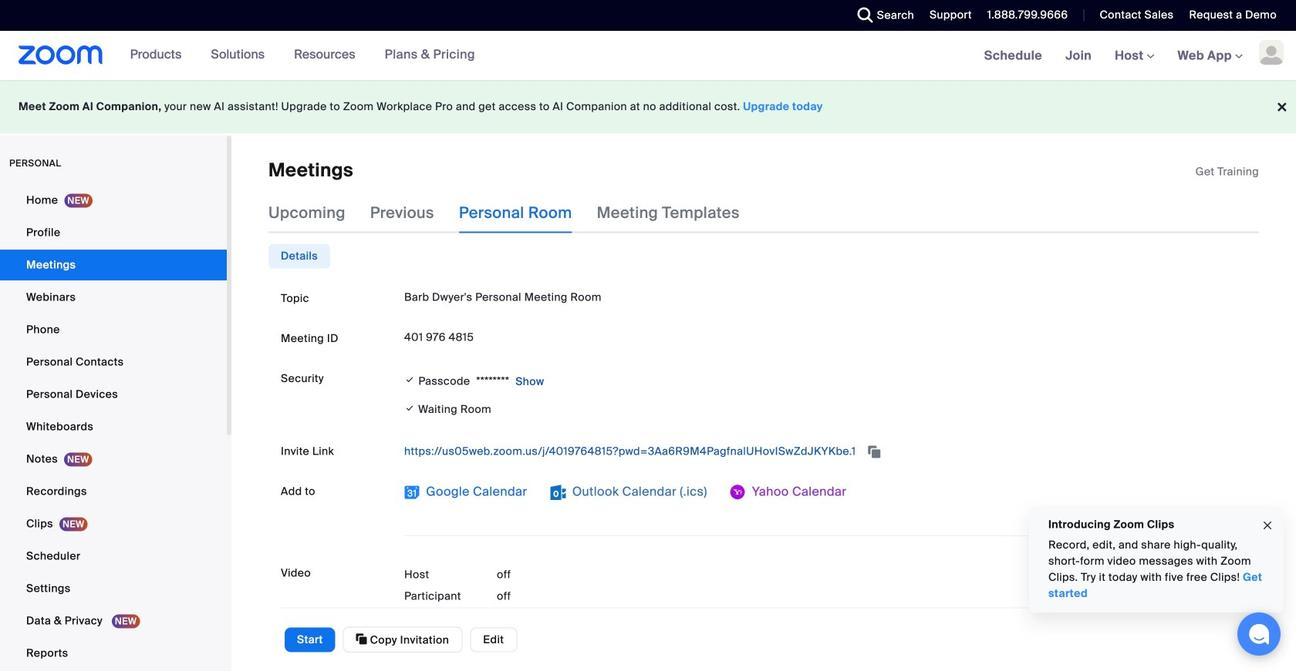 Task type: vqa. For each thing, say whether or not it's contained in the screenshot.
7th menu item from the top of the Admin Menu MENU
no



Task type: describe. For each thing, give the bounding box(es) containing it.
product information navigation
[[103, 31, 487, 80]]

zoom logo image
[[19, 46, 103, 65]]

copy url image
[[867, 447, 882, 458]]

tabs of meeting tab list
[[268, 193, 764, 233]]

add to google calendar image
[[404, 485, 420, 501]]



Task type: locate. For each thing, give the bounding box(es) containing it.
application
[[1195, 164, 1259, 180]]

tab list
[[268, 244, 330, 269]]

close image
[[1261, 518, 1274, 535]]

footer
[[0, 80, 1296, 133]]

add to yahoo calendar image
[[730, 485, 746, 501]]

add to outlook calendar (.ics) image
[[550, 485, 566, 501]]

profile picture image
[[1259, 40, 1284, 65]]

tab
[[268, 244, 330, 269]]

copy image
[[356, 633, 367, 647]]

open chat image
[[1248, 624, 1270, 646]]

meetings navigation
[[973, 31, 1296, 81]]

checked image
[[404, 401, 415, 417]]

personal menu menu
[[0, 185, 227, 671]]

banner
[[0, 31, 1296, 81]]

checked image
[[404, 373, 415, 388]]



